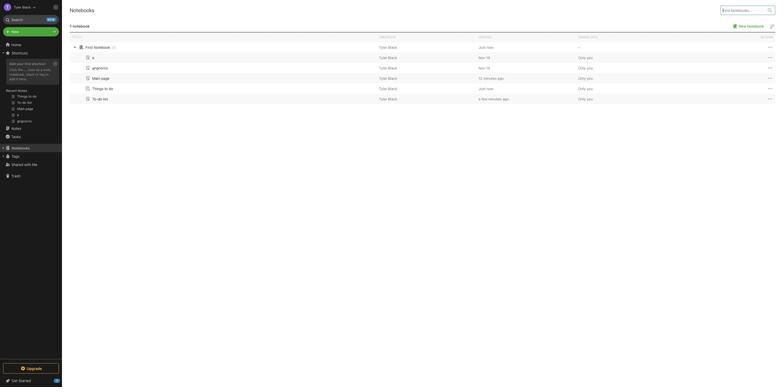Task type: locate. For each thing, give the bounding box(es) containing it.
group containing add your first shortcut
[[0, 57, 62, 126]]

14 inside "e" row
[[486, 55, 490, 60]]

tyler black inside things to do 'row'
[[379, 86, 397, 91]]

new for new notebook
[[739, 24, 747, 28]]

1 only from the top
[[578, 55, 586, 60]]

more actions field for gngnsrns
[[767, 65, 774, 71]]

group
[[0, 57, 62, 126]]

minutes inside main page "row"
[[484, 76, 497, 80]]

notes
[[18, 89, 27, 93], [11, 126, 21, 131]]

1 nov from the top
[[479, 55, 485, 60]]

2 only from the top
[[578, 66, 586, 70]]

shared with button
[[576, 33, 676, 42]]

black inside "e" row
[[388, 55, 397, 60]]

do left list
[[98, 97, 102, 101]]

black for gngnsrns
[[388, 66, 397, 70]]

black inside main page "row"
[[388, 76, 397, 80]]

4 more actions field from the top
[[767, 75, 774, 81]]

0 vertical spatial notebooks
[[70, 7, 94, 13]]

more actions field inside first notebook row
[[767, 44, 774, 50]]

3 more actions image from the top
[[767, 96, 774, 102]]

notebook for first
[[94, 45, 110, 49]]

actions
[[761, 35, 774, 39]]

only inside to-do list row
[[578, 97, 586, 101]]

5 more actions field from the top
[[767, 85, 774, 92]]

do inside things to do button
[[109, 86, 113, 91]]

more actions image for just now
[[767, 86, 774, 92]]

tyler for to-do list
[[379, 97, 387, 101]]

tyler inside things to do 'row'
[[379, 86, 387, 91]]

3 only you from the top
[[578, 76, 593, 80]]

4 only you from the top
[[578, 86, 593, 91]]

more actions field inside main page "row"
[[767, 75, 774, 81]]

tags
[[12, 154, 19, 159]]

3 more actions field from the top
[[767, 65, 774, 71]]

notebooks up notebook at the top left of page
[[70, 7, 94, 13]]

1 more actions image from the top
[[767, 65, 774, 71]]

you inside to-do list row
[[587, 97, 593, 101]]

your
[[17, 62, 24, 66]]

minutes inside to-do list row
[[489, 97, 502, 101]]

only inside gngnsrns row
[[578, 66, 586, 70]]

shared with me link
[[0, 160, 62, 169]]

More actions field
[[767, 44, 774, 50], [767, 54, 774, 61], [767, 65, 774, 71], [767, 75, 774, 81], [767, 85, 774, 92], [767, 96, 774, 102]]

1 vertical spatial a
[[479, 97, 481, 101]]

minutes
[[484, 76, 497, 80], [489, 97, 502, 101]]

e row
[[70, 52, 776, 63]]

1 vertical spatial minutes
[[489, 97, 502, 101]]

0 vertical spatial more actions image
[[767, 65, 774, 71]]

updated
[[479, 35, 492, 39]]

tasks
[[11, 134, 21, 139]]

get started
[[12, 379, 31, 383]]

tyler black
[[14, 5, 31, 9], [379, 45, 397, 49], [379, 55, 397, 60], [379, 66, 397, 70], [379, 76, 397, 80], [379, 86, 397, 91], [379, 97, 397, 101]]

tags button
[[0, 152, 62, 160]]

1 horizontal spatial notebooks
[[70, 7, 94, 13]]

only you for do
[[578, 97, 593, 101]]

just
[[479, 45, 486, 49], [479, 86, 486, 91]]

2 just now from the top
[[479, 86, 494, 91]]

black
[[22, 5, 31, 9], [388, 45, 397, 49], [388, 55, 397, 60], [388, 66, 397, 70], [388, 76, 397, 80], [388, 86, 397, 91], [388, 97, 397, 101]]

black inside things to do 'row'
[[388, 86, 397, 91]]

notes up tasks
[[11, 126, 21, 131]]

tasks button
[[0, 133, 62, 141]]

5
[[113, 45, 115, 49]]

notebook
[[748, 24, 764, 28], [94, 45, 110, 49]]

now down the 12 minutes ago
[[487, 86, 494, 91]]

14 down updated
[[486, 55, 490, 60]]

notes right recent
[[18, 89, 27, 93]]

nov 14 up the 12
[[479, 66, 490, 70]]

shortcut
[[32, 62, 46, 66]]

only you inside to-do list row
[[578, 97, 593, 101]]

row group containing first notebook
[[70, 42, 776, 104]]

tyler inside to-do list row
[[379, 97, 387, 101]]

0 vertical spatial nov
[[479, 55, 485, 60]]

now inside things to do 'row'
[[487, 86, 494, 91]]

notebooks
[[70, 7, 94, 13], [12, 146, 30, 150]]

tyler black inside "e" row
[[379, 55, 397, 60]]

14 up the 12 minutes ago
[[486, 66, 490, 70]]

a right on
[[41, 68, 42, 72]]

more actions field for main page
[[767, 75, 774, 81]]

here.
[[19, 77, 27, 81]]

now inside first notebook row
[[487, 45, 494, 49]]

the
[[18, 68, 23, 72]]

2 vertical spatial more actions image
[[767, 86, 774, 92]]

more actions field inside gngnsrns row
[[767, 65, 774, 71]]

to-do list
[[92, 97, 108, 101]]

1 just now from the top
[[479, 45, 494, 49]]

now
[[487, 45, 494, 49], [487, 86, 494, 91]]

0 horizontal spatial new
[[11, 29, 19, 34]]

more actions field inside things to do 'row'
[[767, 85, 774, 92]]

notebook inside row
[[94, 45, 110, 49]]

arrow image
[[72, 44, 78, 50]]

black for things to do
[[388, 86, 397, 91]]

only you inside things to do 'row'
[[578, 86, 593, 91]]

updated button
[[477, 33, 576, 42]]

notebook left '('
[[94, 45, 110, 49]]

more actions image inside main page "row"
[[767, 75, 774, 81]]

nov 14 inside "e" row
[[479, 55, 490, 60]]

title
[[72, 35, 80, 39]]

a left few at the right of the page
[[479, 97, 481, 101]]

to inside button
[[105, 86, 108, 91]]

expand tags image
[[1, 154, 5, 158]]

1 more actions image from the top
[[767, 44, 774, 50]]

4 you from the top
[[587, 86, 593, 91]]

to-
[[92, 97, 98, 101]]

2 vertical spatial more actions image
[[767, 96, 774, 102]]

tyler inside main page "row"
[[379, 76, 387, 80]]

2 more actions field from the top
[[767, 54, 774, 61]]

tyler black for to-do list
[[379, 97, 397, 101]]

0 horizontal spatial notebook
[[94, 45, 110, 49]]

0 vertical spatial ago
[[498, 76, 504, 80]]

1 vertical spatial just now
[[479, 86, 494, 91]]

1 vertical spatial ago
[[503, 97, 509, 101]]

just now for only you
[[479, 86, 494, 91]]

just now down updated
[[479, 45, 494, 49]]

1 vertical spatial 14
[[486, 66, 490, 70]]

3 you from the top
[[587, 76, 593, 80]]

only inside things to do 'row'
[[578, 86, 586, 91]]

gngnsrns
[[92, 66, 108, 70]]

1 horizontal spatial new
[[739, 24, 747, 28]]

title button
[[70, 33, 377, 42]]

e 1 element
[[92, 55, 94, 60]]

1 you from the top
[[587, 55, 593, 60]]

more actions field for things to do
[[767, 85, 774, 92]]

0 vertical spatial just
[[479, 45, 486, 49]]

nov 14 down updated
[[479, 55, 490, 60]]

0 vertical spatial now
[[487, 45, 494, 49]]

tyler for gngnsrns
[[379, 66, 387, 70]]

tyler black for main page
[[379, 76, 397, 80]]

more actions image inside things to do 'row'
[[767, 86, 774, 92]]

tree
[[0, 41, 62, 359]]

1 horizontal spatial notebook
[[748, 24, 764, 28]]

1 vertical spatial nov 14
[[479, 66, 490, 70]]

only inside main page "row"
[[578, 76, 586, 80]]

notebooks up the tags
[[12, 146, 30, 150]]

2 more actions image from the top
[[767, 75, 774, 81]]

tyler black for gngnsrns
[[379, 66, 397, 70]]

ago right few at the right of the page
[[503, 97, 509, 101]]

nov
[[479, 55, 485, 60], [479, 66, 485, 70]]

more actions image
[[767, 65, 774, 71], [767, 75, 774, 81], [767, 86, 774, 92]]

things
[[92, 86, 104, 91]]

1 vertical spatial notes
[[11, 126, 21, 131]]

ago right the 12
[[498, 76, 504, 80]]

minutes right the 12
[[484, 76, 497, 80]]

1 vertical spatial new
[[11, 29, 19, 34]]

black inside gngnsrns row
[[388, 66, 397, 70]]

minutes right few at the right of the page
[[489, 97, 502, 101]]

1 vertical spatial just
[[479, 86, 486, 91]]

1 only you from the top
[[578, 55, 593, 60]]

0 vertical spatial new
[[739, 24, 747, 28]]

you inside "e" row
[[587, 55, 593, 60]]

trash
[[11, 174, 21, 178]]

2 you from the top
[[587, 66, 593, 70]]

click
[[9, 68, 17, 72]]

you inside things to do 'row'
[[587, 86, 593, 91]]

do down page
[[109, 86, 113, 91]]

to-do list row
[[70, 94, 776, 104]]

things to do row
[[70, 83, 776, 94]]

2 14 from the top
[[486, 66, 490, 70]]

recent
[[6, 89, 17, 93]]

0 vertical spatial to
[[45, 72, 49, 76]]

just for –
[[479, 45, 486, 49]]

just now inside first notebook row
[[479, 45, 494, 49]]

tyler inside "e" row
[[379, 55, 387, 60]]

1 more actions field from the top
[[767, 44, 774, 50]]

1 vertical spatial more actions image
[[767, 55, 774, 61]]

Account field
[[0, 2, 36, 12]]

2 nov from the top
[[479, 66, 485, 70]]

Help and Learning task checklist field
[[0, 377, 62, 385]]

expand notebooks image
[[1, 146, 5, 150]]

nov for gngnsrns
[[479, 66, 485, 70]]

tyler black inside gngnsrns row
[[379, 66, 397, 70]]

now for only you
[[487, 86, 494, 91]]

new down find notebooks… text box
[[739, 24, 747, 28]]

notebook
[[73, 24, 90, 28]]

1 14 from the top
[[486, 55, 490, 60]]

1 nov 14 from the top
[[479, 55, 490, 60]]

)
[[115, 45, 116, 49]]

3 only from the top
[[578, 76, 586, 80]]

only you inside main page "row"
[[578, 76, 593, 80]]

3 more actions image from the top
[[767, 86, 774, 92]]

5 you from the top
[[587, 97, 593, 101]]

actions button
[[676, 33, 776, 42]]

more actions image for nov 14
[[767, 55, 774, 61]]

0 horizontal spatial to
[[45, 72, 49, 76]]

just now up few at the right of the page
[[479, 86, 494, 91]]

0 vertical spatial 14
[[486, 55, 490, 60]]

row group
[[70, 42, 776, 104]]

upgrade
[[27, 366, 42, 371]]

1 vertical spatial notebook
[[94, 45, 110, 49]]

things to do button
[[85, 86, 113, 92]]

more actions image inside to-do list row
[[767, 96, 774, 102]]

gngnsrns button
[[85, 65, 108, 71]]

1
[[70, 24, 72, 28]]

Find Notebooks… text field
[[721, 6, 765, 15]]

1 now from the top
[[487, 45, 494, 49]]

now for –
[[487, 45, 494, 49]]

nov inside "e" row
[[479, 55, 485, 60]]

notebook up "actions"
[[748, 24, 764, 28]]

tyler inside gngnsrns row
[[379, 66, 387, 70]]

only
[[578, 55, 586, 60], [578, 66, 586, 70], [578, 76, 586, 80], [578, 86, 586, 91], [578, 97, 586, 101]]

2 now from the top
[[487, 86, 494, 91]]

14 for gngnsrns
[[486, 66, 490, 70]]

more actions image inside gngnsrns row
[[767, 65, 774, 71]]

1 vertical spatial more actions image
[[767, 75, 774, 81]]

you
[[587, 55, 593, 60], [587, 66, 593, 70], [587, 76, 593, 80], [587, 86, 593, 91], [587, 97, 593, 101]]

shared with
[[578, 35, 598, 39]]

0 vertical spatial a
[[41, 68, 42, 72]]

0 vertical spatial minutes
[[484, 76, 497, 80]]

tyler for e
[[379, 55, 387, 60]]

new up home on the left top of the page
[[11, 29, 19, 34]]

group inside tree
[[0, 57, 62, 126]]

main page
[[92, 76, 110, 80]]

0 vertical spatial notebook
[[748, 24, 764, 28]]

2 nov 14 from the top
[[479, 66, 490, 70]]

add your first shortcut
[[9, 62, 46, 66]]

1 horizontal spatial do
[[109, 86, 113, 91]]

1 horizontal spatial to
[[105, 86, 108, 91]]

just inside things to do 'row'
[[479, 86, 486, 91]]

14
[[486, 55, 490, 60], [486, 66, 490, 70]]

tyler black for things to do
[[379, 86, 397, 91]]

more actions field inside "e" row
[[767, 54, 774, 61]]

tyler black inside to-do list row
[[379, 97, 397, 101]]

nov 14 inside gngnsrns row
[[479, 66, 490, 70]]

4 only from the top
[[578, 86, 586, 91]]

created
[[379, 35, 392, 39]]

on
[[36, 68, 40, 72]]

0 vertical spatial nov 14
[[479, 55, 490, 60]]

0 vertical spatial just now
[[479, 45, 494, 49]]

tyler
[[14, 5, 21, 9], [379, 45, 387, 49], [379, 55, 387, 60], [379, 66, 387, 70], [379, 76, 387, 80], [379, 86, 387, 91], [379, 97, 387, 101]]

just inside first notebook row
[[479, 45, 486, 49]]

14 inside gngnsrns row
[[486, 66, 490, 70]]

2 just from the top
[[479, 86, 486, 91]]

you inside main page "row"
[[587, 76, 593, 80]]

new inside new popup button
[[11, 29, 19, 34]]

upgrade button
[[3, 364, 59, 374]]

2 only you from the top
[[578, 66, 593, 70]]

6 more actions field from the top
[[767, 96, 774, 102]]

e
[[92, 55, 94, 60]]

notebook inside 'button'
[[748, 24, 764, 28]]

only you for page
[[578, 76, 593, 80]]

shortcuts
[[12, 51, 28, 55]]

more actions image inside "e" row
[[767, 55, 774, 61]]

2 more actions image from the top
[[767, 55, 774, 61]]

notebooks element
[[62, 0, 783, 387]]

more actions image
[[767, 44, 774, 50], [767, 55, 774, 61], [767, 96, 774, 102]]

you for do
[[587, 97, 593, 101]]

to right things
[[105, 86, 108, 91]]

now down updated
[[487, 45, 494, 49]]

new
[[48, 18, 55, 21]]

things to do
[[92, 86, 113, 91]]

ago
[[498, 76, 504, 80], [503, 97, 509, 101]]

new
[[739, 24, 747, 28], [11, 29, 19, 34]]

5 only from the top
[[578, 97, 586, 101]]

0 horizontal spatial notebooks
[[12, 146, 30, 150]]

click the ...
[[9, 68, 27, 72]]

tyler black inside main page "row"
[[379, 76, 397, 80]]

0 vertical spatial more actions image
[[767, 44, 774, 50]]

1 just from the top
[[479, 45, 486, 49]]

just down the 12
[[479, 86, 486, 91]]

only you
[[578, 55, 593, 60], [578, 66, 593, 70], [578, 76, 593, 80], [578, 86, 593, 91], [578, 97, 593, 101]]

nov inside gngnsrns row
[[479, 66, 485, 70]]

black inside to-do list row
[[388, 97, 397, 101]]

settings image
[[53, 4, 59, 10]]

0 vertical spatial do
[[109, 86, 113, 91]]

1 horizontal spatial a
[[479, 97, 481, 101]]

1 vertical spatial now
[[487, 86, 494, 91]]

5 only you from the top
[[578, 97, 593, 101]]

you for page
[[587, 76, 593, 80]]

tyler black for e
[[379, 55, 397, 60]]

just down updated
[[479, 45, 486, 49]]

0 horizontal spatial do
[[98, 97, 102, 101]]

nov 14
[[479, 55, 490, 60], [479, 66, 490, 70]]

more actions field for e
[[767, 54, 774, 61]]

to down note,
[[45, 72, 49, 76]]

0 horizontal spatial a
[[41, 68, 42, 72]]

first notebook row
[[70, 42, 776, 52]]

nov 14 for e
[[479, 55, 490, 60]]

new inside new notebook 'button'
[[739, 24, 747, 28]]

1 vertical spatial do
[[98, 97, 102, 101]]

just now inside things to do 'row'
[[479, 86, 494, 91]]

1 vertical spatial to
[[105, 86, 108, 91]]

1 vertical spatial nov
[[479, 66, 485, 70]]

more actions field inside to-do list row
[[767, 96, 774, 102]]

do
[[109, 86, 113, 91], [98, 97, 102, 101]]

1 notebook
[[70, 24, 90, 28]]



Task type: describe. For each thing, give the bounding box(es) containing it.
only for do
[[578, 97, 586, 101]]

notebook for new
[[748, 24, 764, 28]]

only you inside gngnsrns row
[[578, 66, 593, 70]]

main page row
[[70, 73, 776, 83]]

list
[[103, 97, 108, 101]]

1 vertical spatial notebooks
[[12, 146, 30, 150]]

more actions image for a few minutes ago
[[767, 96, 774, 102]]

black inside account field
[[22, 5, 31, 9]]

just for only you
[[479, 86, 486, 91]]

more actions image for nov 14
[[767, 65, 774, 71]]

trash link
[[0, 172, 62, 180]]

row group inside notebooks element
[[70, 42, 776, 104]]

tree containing home
[[0, 41, 62, 359]]

shared
[[578, 35, 590, 39]]

gngnsrns row
[[70, 63, 776, 73]]

7
[[56, 379, 58, 383]]

first notebook ( 5 )
[[86, 45, 116, 49]]

few
[[482, 97, 488, 101]]

started
[[19, 379, 31, 383]]

0 vertical spatial notes
[[18, 89, 27, 93]]

tyler inside first notebook row
[[379, 45, 387, 49]]

do inside to-do list button
[[98, 97, 102, 101]]

new for new
[[11, 29, 19, 34]]

black inside first notebook row
[[388, 45, 397, 49]]

first
[[25, 62, 31, 66]]

notebook,
[[9, 72, 25, 76]]

home
[[11, 43, 21, 47]]

notes inside "link"
[[11, 126, 21, 131]]

you for to
[[587, 86, 593, 91]]

only inside "e" row
[[578, 55, 586, 60]]

a inside icon on a note, notebook, stack or tag to add it here.
[[41, 68, 42, 72]]

notes link
[[0, 124, 62, 133]]

with
[[591, 35, 598, 39]]

black for to-do list
[[388, 97, 397, 101]]

black for main page
[[388, 76, 397, 80]]

black for e
[[388, 55, 397, 60]]

tyler for things to do
[[379, 86, 387, 91]]

new notebook button
[[732, 23, 764, 29]]

icon on a note, notebook, stack or tag to add it here.
[[9, 68, 51, 81]]

created by button
[[377, 33, 477, 42]]

notebooks link
[[0, 144, 62, 152]]

page
[[101, 76, 110, 80]]

new notebook
[[739, 24, 764, 28]]

new button
[[3, 27, 59, 36]]

ago inside to-do list row
[[503, 97, 509, 101]]

main
[[92, 76, 100, 80]]

with
[[24, 162, 31, 167]]

more actions image for just now
[[767, 44, 774, 50]]

tyler for main page
[[379, 76, 387, 80]]

more actions field for to-do list
[[767, 96, 774, 102]]

only for page
[[578, 76, 586, 80]]

just now for –
[[479, 45, 494, 49]]

icon
[[28, 68, 35, 72]]

click to collapse image
[[60, 378, 64, 384]]

tyler inside account field
[[14, 5, 21, 9]]

home link
[[0, 41, 62, 49]]

note,
[[43, 68, 51, 72]]

new search field
[[7, 15, 56, 24]]

main page button
[[85, 75, 110, 81]]

you inside gngnsrns row
[[587, 66, 593, 70]]

main page 3 element
[[92, 76, 110, 80]]

ago inside main page "row"
[[498, 76, 504, 80]]

or
[[35, 72, 39, 76]]

Sort field
[[769, 23, 776, 30]]

a inside to-do list row
[[479, 97, 481, 101]]

12
[[479, 76, 483, 80]]

me
[[32, 162, 37, 167]]

(
[[111, 45, 113, 49]]

things to do 4 element
[[92, 86, 113, 91]]

recent notes
[[6, 89, 27, 93]]

12 minutes ago
[[479, 76, 504, 80]]

by
[[393, 35, 397, 39]]

a few minutes ago
[[479, 97, 509, 101]]

nov 14 for gngnsrns
[[479, 66, 490, 70]]

it
[[16, 77, 18, 81]]

shortcuts button
[[0, 49, 62, 57]]

created by
[[379, 35, 397, 39]]

stack
[[26, 72, 34, 76]]

to-do list 5 element
[[92, 97, 108, 101]]

–
[[578, 45, 580, 49]]

to-do list button
[[85, 96, 108, 102]]

nov for e
[[479, 55, 485, 60]]

sort options image
[[769, 24, 776, 30]]

tyler black inside first notebook row
[[379, 45, 397, 49]]

gngnsrns 2 element
[[92, 66, 108, 70]]

only you inside "e" row
[[578, 55, 593, 60]]

tyler black inside account field
[[14, 5, 31, 9]]

e button
[[85, 55, 94, 61]]

tag
[[39, 72, 45, 76]]

add
[[9, 62, 16, 66]]

shared
[[11, 162, 23, 167]]

add
[[9, 77, 15, 81]]

more actions image for 12 minutes ago
[[767, 75, 774, 81]]

shared with me
[[11, 162, 37, 167]]

to inside icon on a note, notebook, stack or tag to add it here.
[[45, 72, 49, 76]]

14 for e
[[486, 55, 490, 60]]

only you for to
[[578, 86, 593, 91]]

only for to
[[578, 86, 586, 91]]

get
[[12, 379, 18, 383]]

...
[[24, 68, 27, 72]]

Search text field
[[7, 15, 55, 24]]

first
[[86, 45, 93, 49]]



Task type: vqa. For each thing, say whether or not it's contained in the screenshot.


